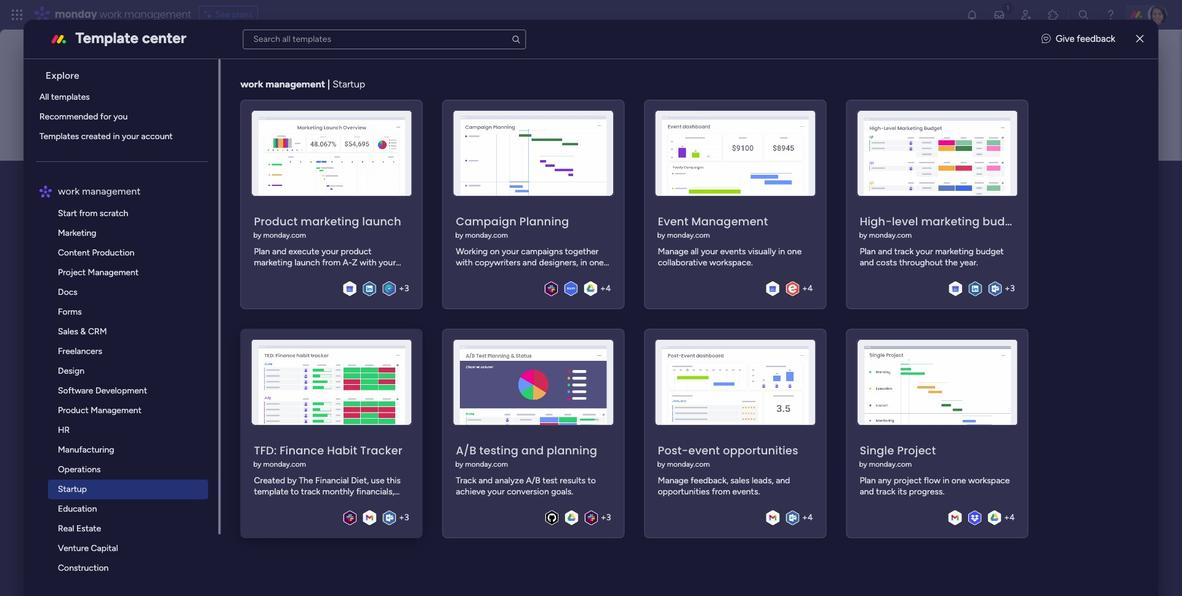 Task type: locate. For each thing, give the bounding box(es) containing it.
by inside single project by monday.com
[[860, 460, 868, 469]]

0 horizontal spatial work
[[58, 185, 80, 197]]

and inside 'manage feedback, sales leads, and opportunities from events.'
[[776, 475, 791, 486]]

achieve
[[456, 486, 486, 497]]

your down you
[[122, 131, 139, 142]]

0 vertical spatial templates
[[51, 92, 90, 102]]

boards down scratch
[[103, 239, 133, 251]]

monday.com up any
[[870, 460, 912, 469]]

monday.com down finance at the bottom left of page
[[263, 460, 306, 469]]

the
[[946, 257, 958, 268]]

by down post-
[[658, 460, 666, 469]]

description
[[205, 195, 248, 206]]

0 vertical spatial management
[[692, 214, 769, 229]]

boards
[[103, 239, 133, 251], [126, 274, 160, 287]]

a/b testing and planning by monday.com
[[456, 443, 598, 469]]

None search field
[[243, 29, 526, 49]]

1 horizontal spatial from
[[99, 305, 120, 317]]

1 vertical spatial boards
[[126, 274, 160, 287]]

work management templates element
[[36, 204, 218, 596]]

monday.com right permissions
[[263, 231, 306, 239]]

1 horizontal spatial opportunities
[[723, 443, 799, 458]]

give feedback
[[1056, 33, 1116, 45]]

+ for tfd: finance habit tracker
[[399, 513, 405, 523]]

|
[[328, 78, 330, 90]]

1 plan from the top
[[860, 246, 876, 257]]

james peterson image
[[1148, 5, 1168, 25]]

marketing up the
[[936, 246, 974, 257]]

templates down you have 0 boards in this workspace
[[122, 305, 166, 317]]

event management by monday.com
[[658, 214, 769, 239]]

by up track
[[456, 460, 464, 469]]

and inside track and analyze a/b test results to achieve your conversion goals.
[[479, 475, 493, 486]]

2 vertical spatial from
[[712, 486, 731, 497]]

venture capital
[[58, 543, 118, 554]]

product down software
[[58, 405, 89, 416]]

plan down high-
[[860, 246, 876, 257]]

help image
[[1105, 9, 1118, 21]]

startup up education
[[58, 484, 87, 495]]

2 horizontal spatial work
[[241, 78, 263, 90]]

opportunities up leads,
[[723, 443, 799, 458]]

workspace inside plan any project flow in one workspace and track its progress.
[[969, 475, 1010, 486]]

1 horizontal spatial startup
[[333, 78, 365, 90]]

plan inside plan and track your marketing budget and costs throughout the year.
[[860, 246, 876, 257]]

3 for tfd: finance habit tracker
[[405, 513, 409, 523]]

flow
[[924, 475, 941, 486]]

by inside product marketing launch by monday.com
[[253, 231, 262, 239]]

management inside list box
[[82, 185, 141, 197]]

project management
[[58, 267, 139, 278]]

3 for high-level marketing budget
[[1011, 283, 1016, 294]]

leads,
[[752, 475, 774, 486]]

from right start
[[79, 208, 98, 219]]

from up crm
[[99, 305, 120, 317]]

plan left any
[[860, 475, 876, 486]]

start from scratch
[[58, 208, 129, 219]]

+ 3 for a/b testing and planning
[[601, 513, 611, 523]]

opportunities down feedback, at the bottom of page
[[658, 486, 710, 497]]

3 for product marketing launch
[[405, 283, 409, 294]]

plan
[[860, 246, 876, 257], [860, 475, 876, 486]]

2 vertical spatial management
[[82, 185, 141, 197]]

in down you
[[113, 131, 120, 142]]

product inside work management templates element
[[58, 405, 89, 416]]

apps image
[[1048, 9, 1060, 21]]

product up permissions
[[254, 214, 298, 229]]

1 vertical spatial manage
[[658, 475, 689, 486]]

0 vertical spatial a/b
[[456, 443, 477, 458]]

1 manage from the top
[[658, 246, 689, 257]]

1 vertical spatial one
[[952, 475, 967, 486]]

1 vertical spatial from
[[99, 305, 120, 317]]

monday.com down post-
[[668, 460, 710, 469]]

0 horizontal spatial workspace
[[195, 274, 248, 287]]

planning
[[520, 214, 569, 229]]

0 horizontal spatial a/b
[[456, 443, 477, 458]]

0 vertical spatial from
[[79, 208, 98, 219]]

0 vertical spatial product
[[254, 214, 298, 229]]

add for add
[[143, 195, 161, 206]]

marketing inside high-level marketing budget by monday.com
[[922, 214, 980, 229]]

plan inside plan any project flow in one workspace and track its progress.
[[860, 475, 876, 486]]

templates up recommended
[[51, 92, 90, 102]]

add inside button
[[78, 305, 96, 317]]

track down any
[[877, 486, 896, 497]]

1 horizontal spatial workspace
[[969, 475, 1010, 486]]

0 horizontal spatial opportunities
[[658, 486, 710, 497]]

0 vertical spatial one
[[788, 246, 802, 257]]

1 vertical spatial startup
[[58, 484, 87, 495]]

+
[[399, 283, 405, 294], [601, 283, 606, 294], [803, 283, 808, 294], [1005, 283, 1011, 294], [399, 513, 405, 523], [601, 513, 607, 523], [803, 513, 808, 523], [1005, 513, 1010, 523]]

from inside work management templates element
[[79, 208, 98, 219]]

1 horizontal spatial a/b
[[526, 475, 541, 486]]

0 vertical spatial budget
[[983, 214, 1024, 229]]

and right "testing"
[[522, 443, 544, 458]]

by inside campaign planning by monday.com
[[456, 231, 464, 239]]

0 horizontal spatial product
[[58, 405, 89, 416]]

your inside track and analyze a/b test results to achieve your conversion goals.
[[488, 486, 505, 497]]

project down content
[[58, 267, 86, 278]]

0 vertical spatial opportunities
[[723, 443, 799, 458]]

production
[[92, 248, 135, 258]]

workspace down permissions
[[195, 274, 248, 287]]

workspace right flow
[[969, 475, 1010, 486]]

1 vertical spatial workspace
[[969, 475, 1010, 486]]

post-
[[658, 443, 689, 458]]

management up events
[[692, 214, 769, 229]]

startup right |
[[333, 78, 365, 90]]

1 horizontal spatial one
[[952, 475, 967, 486]]

work management
[[58, 185, 141, 197]]

startup inside work management templates element
[[58, 484, 87, 495]]

habit
[[327, 443, 357, 458]]

from inside the 'add from templates' button
[[99, 305, 120, 317]]

launch
[[362, 214, 401, 229]]

0
[[116, 274, 123, 287]]

a/b up conversion
[[526, 475, 541, 486]]

single
[[860, 443, 895, 458]]

product management
[[58, 405, 142, 416]]

2 plan from the top
[[860, 475, 876, 486]]

project inside single project by monday.com
[[898, 443, 937, 458]]

project
[[58, 267, 86, 278], [898, 443, 937, 458]]

manage down post-
[[658, 475, 689, 486]]

0 vertical spatial track
[[895, 246, 914, 257]]

2 manage from the top
[[658, 475, 689, 486]]

manage inside 'manage feedback, sales leads, and opportunities from events.'
[[658, 475, 689, 486]]

monday.com down high-
[[870, 231, 912, 239]]

add down new
[[143, 195, 161, 206]]

1 vertical spatial project
[[898, 443, 937, 458]]

0 horizontal spatial one
[[788, 246, 802, 257]]

sales
[[731, 475, 750, 486]]

opportunities
[[723, 443, 799, 458], [658, 486, 710, 497]]

work inside list box
[[58, 185, 80, 197]]

high-
[[860, 214, 893, 229]]

4
[[606, 283, 611, 294], [808, 283, 813, 294], [808, 513, 813, 523], [1010, 513, 1016, 523]]

and up "costs"
[[879, 246, 893, 257]]

1 vertical spatial a/b
[[526, 475, 541, 486]]

2 vertical spatial management
[[91, 405, 142, 416]]

project inside work management templates element
[[58, 267, 86, 278]]

0 horizontal spatial add
[[78, 305, 96, 317]]

one right visually
[[788, 246, 802, 257]]

estate
[[77, 524, 101, 534]]

a/b
[[456, 443, 477, 458], [526, 475, 541, 486]]

monday.com inside post-event opportunities by monday.com
[[668, 460, 710, 469]]

0 horizontal spatial startup
[[58, 484, 87, 495]]

0 vertical spatial work
[[100, 7, 122, 22]]

content
[[58, 248, 90, 258]]

events
[[721, 246, 746, 257]]

product
[[254, 214, 298, 229], [58, 405, 89, 416]]

1 vertical spatial management
[[266, 78, 325, 90]]

by down workspace
[[253, 231, 262, 239]]

this
[[174, 274, 192, 287]]

monday.com down "testing"
[[465, 460, 508, 469]]

manage inside manage all your events visually in one collaborative workspace.
[[658, 246, 689, 257]]

all
[[40, 92, 49, 102]]

1 vertical spatial plan
[[860, 475, 876, 486]]

and left "costs"
[[860, 257, 875, 268]]

and up achieve
[[479, 475, 493, 486]]

one inside manage all your events visually in one collaborative workspace.
[[788, 246, 802, 257]]

templates
[[51, 92, 90, 102], [122, 305, 166, 317]]

testing
[[480, 443, 519, 458]]

workspace for you have 0 boards in this workspace
[[195, 274, 248, 287]]

1 vertical spatial templates
[[122, 305, 166, 317]]

management inside event management by monday.com
[[692, 214, 769, 229]]

0 vertical spatial boards
[[103, 239, 133, 251]]

by inside high-level marketing budget by monday.com
[[860, 231, 868, 239]]

management left |
[[266, 78, 325, 90]]

+ for product marketing launch
[[399, 283, 405, 294]]

0 vertical spatial workspace
[[195, 274, 248, 287]]

1 image
[[1003, 1, 1014, 14]]

budget inside high-level marketing budget by monday.com
[[983, 214, 1024, 229]]

and left its
[[860, 486, 875, 497]]

high-level marketing budget by monday.com
[[860, 214, 1024, 239]]

one
[[788, 246, 802, 257], [952, 475, 967, 486]]

v2 user feedback image
[[1042, 32, 1051, 46]]

from down feedback, at the bottom of page
[[712, 486, 731, 497]]

throughout
[[900, 257, 944, 268]]

1 horizontal spatial templates
[[122, 305, 166, 317]]

recent boards
[[69, 239, 133, 251]]

0 vertical spatial plan
[[860, 246, 876, 257]]

list box
[[29, 59, 221, 596]]

product for marketing
[[254, 214, 298, 229]]

management
[[692, 214, 769, 229], [88, 267, 139, 278], [91, 405, 142, 416]]

management up center
[[124, 7, 191, 22]]

1 vertical spatial track
[[877, 486, 896, 497]]

1 horizontal spatial product
[[254, 214, 298, 229]]

your down analyze
[[488, 486, 505, 497]]

marketing up plan and track your marketing budget and costs throughout the year.
[[922, 214, 980, 229]]

monday.com
[[263, 231, 306, 239], [465, 231, 508, 239], [668, 231, 710, 239], [870, 231, 912, 239], [263, 460, 306, 469], [465, 460, 508, 469], [668, 460, 710, 469], [870, 460, 912, 469]]

management up scratch
[[82, 185, 141, 197]]

by down campaign
[[456, 231, 464, 239]]

by inside 'a/b testing and planning by monday.com'
[[456, 460, 464, 469]]

see plans button
[[199, 6, 258, 24]]

monday work management
[[55, 7, 191, 22]]

1 vertical spatial management
[[88, 267, 139, 278]]

Search all templates search field
[[243, 29, 526, 49]]

track inside plan and track your marketing budget and costs throughout the year.
[[895, 246, 914, 257]]

you have 0 boards in this workspace
[[68, 274, 248, 287]]

track up throughout in the right top of the page
[[895, 246, 914, 257]]

product inside product marketing launch by monday.com
[[254, 214, 298, 229]]

monday.com inside single project by monday.com
[[870, 460, 912, 469]]

in left 'this'
[[163, 274, 171, 287]]

opportunities inside 'manage feedback, sales leads, and opportunities from events.'
[[658, 486, 710, 497]]

recent
[[69, 239, 100, 251]]

0 vertical spatial manage
[[658, 246, 689, 257]]

2 horizontal spatial from
[[712, 486, 731, 497]]

2 vertical spatial work
[[58, 185, 80, 197]]

0 horizontal spatial project
[[58, 267, 86, 278]]

costs
[[877, 257, 898, 268]]

+ for single project
[[1005, 513, 1010, 523]]

plans
[[232, 9, 253, 20]]

monday.com down campaign
[[465, 231, 508, 239]]

1 horizontal spatial project
[[898, 443, 937, 458]]

tfd: finance habit tracker by monday.com
[[253, 443, 403, 469]]

by down tfd:
[[253, 460, 262, 469]]

give feedback link
[[1042, 32, 1116, 46]]

development
[[96, 386, 147, 396]]

1 vertical spatial opportunities
[[658, 486, 710, 497]]

by down single on the bottom of page
[[860, 460, 868, 469]]

and inside plan any project flow in one workspace and track its progress.
[[860, 486, 875, 497]]

management down 'production'
[[88, 267, 139, 278]]

monday.com inside product marketing launch by monday.com
[[263, 231, 306, 239]]

0 vertical spatial add
[[143, 195, 161, 206]]

for
[[101, 112, 112, 122]]

list box containing explore
[[29, 59, 221, 596]]

+ for high-level marketing budget
[[1005, 283, 1011, 294]]

0 vertical spatial project
[[58, 267, 86, 278]]

work
[[100, 7, 122, 22], [241, 78, 263, 90], [58, 185, 80, 197]]

0 horizontal spatial templates
[[51, 92, 90, 102]]

conversion
[[507, 486, 549, 497]]

docs
[[58, 287, 78, 298]]

project up the project
[[898, 443, 937, 458]]

project
[[894, 475, 922, 486]]

1 vertical spatial product
[[58, 405, 89, 416]]

plan and track your marketing budget and costs throughout the year.
[[860, 246, 1004, 268]]

manage up collaborative
[[658, 246, 689, 257]]

your up throughout in the right top of the page
[[916, 246, 934, 257]]

by down event
[[658, 231, 666, 239]]

your right all
[[701, 246, 718, 257]]

0 horizontal spatial from
[[79, 208, 98, 219]]

in right flow
[[943, 475, 950, 486]]

workspace for plan any project flow in one workspace and track its progress.
[[969, 475, 1010, 486]]

management for work management | startup
[[266, 78, 325, 90]]

by down high-
[[860, 231, 868, 239]]

add
[[143, 195, 161, 206], [78, 305, 96, 317]]

one right flow
[[952, 475, 967, 486]]

3 for a/b testing and planning
[[607, 513, 611, 523]]

year.
[[961, 257, 979, 268]]

1 vertical spatial add
[[78, 305, 96, 317]]

in right visually
[[779, 246, 786, 257]]

management down development
[[91, 405, 142, 416]]

from for start
[[79, 208, 98, 219]]

1 vertical spatial work
[[241, 78, 263, 90]]

and
[[879, 246, 893, 257], [860, 257, 875, 268], [522, 443, 544, 458], [479, 475, 493, 486], [776, 475, 791, 486], [860, 486, 875, 497]]

1 horizontal spatial add
[[143, 195, 161, 206]]

1 vertical spatial budget
[[976, 246, 1004, 257]]

1 horizontal spatial work
[[100, 7, 122, 22]]

and right leads,
[[776, 475, 791, 486]]

add up &
[[78, 305, 96, 317]]

boards right 0
[[126, 274, 160, 287]]

software development
[[58, 386, 147, 396]]

and inside 'a/b testing and planning by monday.com'
[[522, 443, 544, 458]]

monday.com inside 'a/b testing and planning by monday.com'
[[465, 460, 508, 469]]

from for add
[[99, 305, 120, 317]]

monday.com up all
[[668, 231, 710, 239]]

a/b up track
[[456, 443, 477, 458]]

your inside manage all your events visually in one collaborative workspace.
[[701, 246, 718, 257]]

marketing left 'launch'
[[301, 214, 359, 229]]

management for project
[[88, 267, 139, 278]]



Task type: describe. For each thing, give the bounding box(es) containing it.
by inside event management by monday.com
[[658, 231, 666, 239]]

sales
[[58, 327, 78, 337]]

management for event
[[692, 214, 769, 229]]

created
[[81, 131, 111, 142]]

inbox image
[[994, 9, 1006, 21]]

+ for a/b testing and planning
[[601, 513, 607, 523]]

sales & crm
[[58, 327, 107, 337]]

finance
[[280, 443, 324, 458]]

results
[[560, 475, 586, 486]]

manage all your events visually in one collaborative workspace.
[[658, 246, 802, 268]]

freelancers
[[58, 346, 103, 357]]

+ 3 for tfd: finance habit tracker
[[399, 513, 409, 523]]

templates inside button
[[122, 305, 166, 317]]

education
[[58, 504, 97, 514]]

marketing inside product marketing launch by monday.com
[[301, 214, 359, 229]]

progress.
[[910, 486, 945, 497]]

&
[[81, 327, 86, 337]]

real
[[58, 524, 75, 534]]

product marketing launch by monday.com
[[253, 214, 401, 239]]

one inside plan any project flow in one workspace and track its progress.
[[952, 475, 967, 486]]

add from templates
[[78, 305, 166, 317]]

capital
[[91, 543, 118, 554]]

you
[[68, 274, 87, 287]]

add for add from templates
[[78, 305, 96, 317]]

search everything image
[[1078, 9, 1090, 21]]

tracker
[[360, 443, 403, 458]]

close image
[[1137, 34, 1144, 44]]

marketing
[[58, 228, 97, 238]]

in inside plan any project flow in one workspace and track its progress.
[[943, 475, 950, 486]]

center
[[142, 29, 186, 47]]

from inside 'manage feedback, sales leads, and opportunities from events.'
[[712, 486, 731, 497]]

all
[[691, 246, 699, 257]]

management for work management
[[82, 185, 141, 197]]

your inside plan and track your marketing budget and costs throughout the year.
[[916, 246, 934, 257]]

monday.com inside event management by monday.com
[[668, 231, 710, 239]]

notifications image
[[967, 9, 979, 21]]

in inside explore element
[[113, 131, 120, 142]]

manage for post-
[[658, 475, 689, 486]]

campaign
[[456, 214, 517, 229]]

product for management
[[58, 405, 89, 416]]

track and analyze a/b test results to achieve your conversion goals.
[[456, 475, 596, 497]]

post-event opportunities by monday.com
[[658, 443, 799, 469]]

venture
[[58, 543, 89, 554]]

track
[[456, 475, 477, 486]]

by inside post-event opportunities by monday.com
[[658, 460, 666, 469]]

+ for campaign planning
[[601, 283, 606, 294]]

template center
[[75, 29, 186, 47]]

work for work management
[[58, 185, 80, 197]]

single project by monday.com
[[860, 443, 937, 469]]

search image
[[512, 34, 521, 44]]

+ 3 for product marketing launch
[[399, 283, 409, 294]]

design
[[58, 366, 85, 376]]

have
[[90, 274, 113, 287]]

see plans
[[215, 9, 253, 20]]

+ 3 for high-level marketing budget
[[1005, 283, 1016, 294]]

plan any project flow in one workspace and track its progress.
[[860, 475, 1010, 497]]

marketing inside plan and track your marketing budget and costs throughout the year.
[[936, 246, 974, 257]]

New Workspace field
[[141, 165, 1011, 193]]

feedback,
[[691, 475, 729, 486]]

new
[[144, 165, 186, 193]]

software
[[58, 386, 94, 396]]

a/b inside 'a/b testing and planning by monday.com'
[[456, 443, 477, 458]]

budget inside plan and track your marketing budget and costs throughout the year.
[[976, 246, 1004, 257]]

permissions
[[204, 239, 256, 251]]

by inside tfd: finance habit tracker by monday.com
[[253, 460, 262, 469]]

level
[[893, 214, 919, 229]]

workspace
[[191, 165, 300, 193]]

any
[[879, 475, 892, 486]]

0 vertical spatial management
[[124, 7, 191, 22]]

event
[[689, 443, 720, 458]]

work for work management | startup
[[241, 78, 263, 90]]

give
[[1056, 33, 1075, 45]]

operations
[[58, 465, 101, 475]]

you
[[114, 112, 128, 122]]

test
[[543, 475, 558, 486]]

manufacturing
[[58, 445, 115, 455]]

analyze
[[495, 475, 524, 486]]

your inside explore element
[[122, 131, 139, 142]]

explore
[[46, 70, 80, 81]]

select product image
[[11, 9, 23, 21]]

monday.com inside high-level marketing budget by monday.com
[[870, 231, 912, 239]]

add from templates button
[[68, 299, 176, 323]]

recommended
[[40, 112, 98, 122]]

all templates
[[40, 92, 90, 102]]

plan for high-
[[860, 246, 876, 257]]

templates created in your account
[[40, 131, 173, 142]]

event
[[658, 214, 689, 229]]

manage for event
[[658, 246, 689, 257]]

new workspace
[[144, 165, 300, 193]]

monday
[[55, 7, 97, 22]]

track inside plan any project flow in one workspace and track its progress.
[[877, 486, 896, 497]]

campaign planning by monday.com
[[456, 214, 569, 239]]

in inside manage all your events visually in one collaborative workspace.
[[779, 246, 786, 257]]

template
[[75, 29, 139, 47]]

construction
[[58, 563, 109, 574]]

explore heading
[[36, 59, 218, 87]]

0 vertical spatial startup
[[333, 78, 365, 90]]

plan for single
[[860, 475, 876, 486]]

opportunities inside post-event opportunities by monday.com
[[723, 443, 799, 458]]

to
[[588, 475, 596, 486]]

monday.com inside tfd: finance habit tracker by monday.com
[[263, 460, 306, 469]]

templates inside explore element
[[51, 92, 90, 102]]

manage feedback, sales leads, and opportunities from events.
[[658, 475, 791, 497]]

templates
[[40, 131, 79, 142]]

feedback
[[1078, 33, 1116, 45]]

a/b inside track and analyze a/b test results to achieve your conversion goals.
[[526, 475, 541, 486]]

planning
[[547, 443, 598, 458]]

management for product
[[91, 405, 142, 416]]

real estate
[[58, 524, 101, 534]]

collaborative
[[658, 257, 708, 268]]

invite members image
[[1021, 9, 1033, 21]]

explore element
[[36, 87, 218, 147]]

its
[[898, 486, 907, 497]]

monday.com inside campaign planning by monday.com
[[465, 231, 508, 239]]

workspace.
[[710, 257, 753, 268]]

visually
[[749, 246, 777, 257]]

events.
[[733, 486, 760, 497]]

scratch
[[100, 208, 129, 219]]

see
[[215, 9, 230, 20]]



Task type: vqa. For each thing, say whether or not it's contained in the screenshot.
the top 'one'
yes



